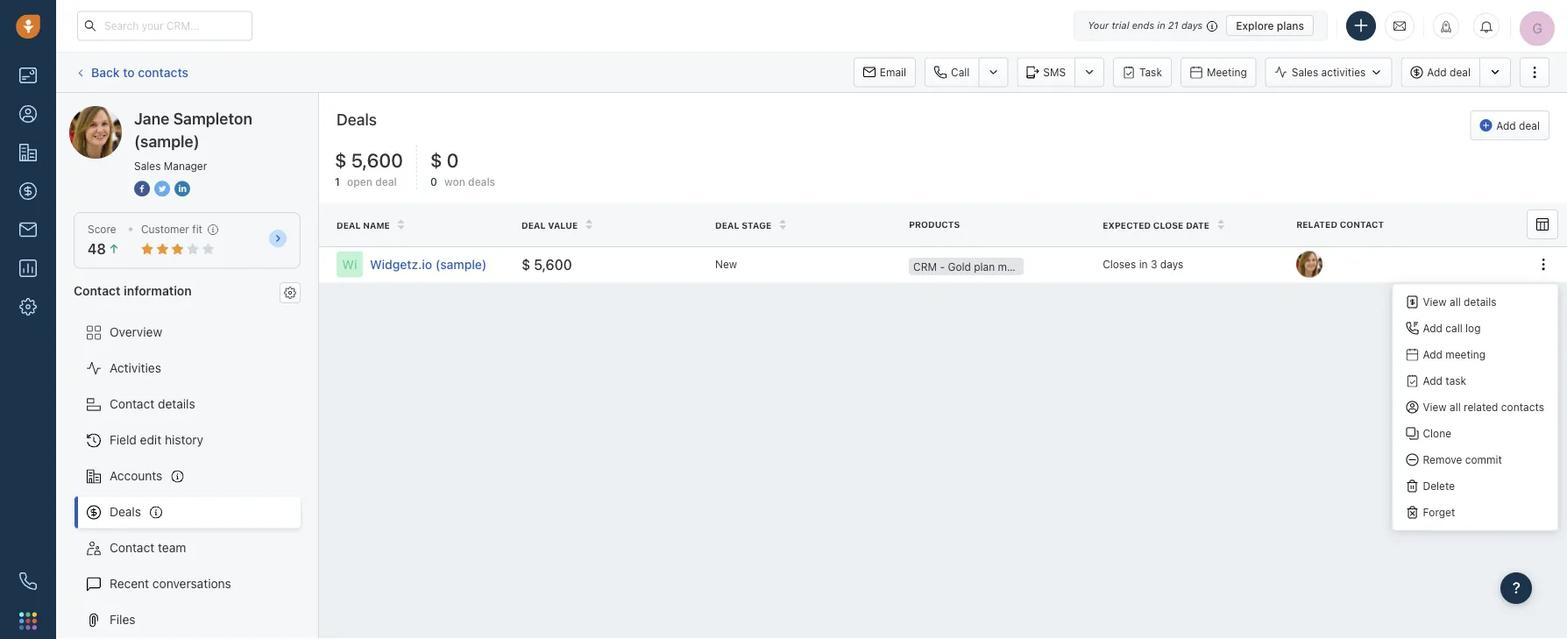 Task type: vqa. For each thing, say whether or not it's contained in the screenshot.
the bold (⌘b) image at bottom
no



Task type: locate. For each thing, give the bounding box(es) containing it.
edit
[[140, 433, 162, 447]]

1 horizontal spatial sales
[[1292, 66, 1319, 78]]

deals up $ 5,600 1 open deal
[[337, 110, 377, 128]]

all up 'call'
[[1450, 296, 1461, 308]]

$ up 1
[[335, 148, 347, 171]]

1 vertical spatial deals
[[110, 505, 141, 519]]

2 horizontal spatial deal
[[716, 220, 740, 230]]

1 horizontal spatial deal
[[1450, 66, 1471, 78]]

details up history
[[158, 397, 195, 411]]

0 horizontal spatial contacts
[[138, 65, 189, 79]]

conversations
[[152, 577, 231, 591]]

2 horizontal spatial $
[[522, 256, 531, 273]]

jane down to
[[104, 106, 131, 120]]

sales
[[1292, 66, 1319, 78], [134, 160, 161, 172]]

deal name
[[337, 220, 390, 230]]

mng settings image
[[284, 287, 296, 299]]

add deal button
[[1401, 57, 1480, 87], [1471, 110, 1550, 140]]

view
[[1423, 296, 1447, 308], [1423, 401, 1447, 413]]

0 horizontal spatial deal
[[375, 176, 397, 188]]

1 vertical spatial add deal
[[1497, 119, 1541, 132]]

jane sampleton (sample) up 'manager'
[[134, 109, 252, 150]]

trial
[[1112, 20, 1130, 31]]

view all details link
[[1394, 289, 1558, 315]]

1
[[335, 176, 340, 188]]

deals down accounts
[[110, 505, 141, 519]]

1 horizontal spatial details
[[1464, 296, 1497, 308]]

view up clone on the right bottom of the page
[[1423, 401, 1447, 413]]

deals
[[337, 110, 377, 128], [110, 505, 141, 519]]

0 vertical spatial contact
[[74, 283, 121, 297]]

1 vertical spatial all
[[1450, 401, 1461, 413]]

customer
[[141, 223, 189, 235]]

linkedin circled image
[[174, 179, 190, 198]]

$ down 'deal value'
[[522, 256, 531, 273]]

0
[[447, 148, 459, 171], [430, 176, 437, 188]]

add task
[[1423, 375, 1467, 387]]

1 vertical spatial deal
[[1520, 119, 1541, 132]]

0 vertical spatial sales
[[1292, 66, 1319, 78]]

deals
[[468, 176, 495, 188]]

(sample) right widgetz.io
[[436, 257, 487, 271]]

5,600 up open
[[351, 148, 403, 171]]

clone
[[1423, 427, 1452, 440]]

contact for contact team
[[110, 541, 155, 555]]

1 horizontal spatial deal
[[522, 220, 546, 230]]

0 horizontal spatial $
[[335, 148, 347, 171]]

jane
[[104, 106, 131, 120], [134, 109, 170, 128]]

call button
[[925, 57, 979, 87]]

$ right $ 5,600 1 open deal
[[430, 148, 442, 171]]

0 vertical spatial 5,600
[[351, 148, 403, 171]]

0 vertical spatial 0
[[447, 148, 459, 171]]

sales left activities
[[1292, 66, 1319, 78]]

contact up recent
[[110, 541, 155, 555]]

1 vertical spatial details
[[158, 397, 195, 411]]

0 vertical spatial add deal button
[[1401, 57, 1480, 87]]

contacts right related
[[1502, 401, 1545, 413]]

1 vertical spatial in
[[1140, 258, 1148, 271]]

0 vertical spatial days
[[1182, 20, 1203, 31]]

in
[[1158, 20, 1166, 31], [1140, 258, 1148, 271]]

5,600 down 'deal value'
[[534, 256, 572, 273]]

all for details
[[1450, 296, 1461, 308]]

twitter circled image
[[154, 179, 170, 198]]

commit
[[1466, 454, 1503, 466]]

2 horizontal spatial deal
[[1520, 119, 1541, 132]]

jane sampleton (sample)
[[104, 106, 248, 120], [134, 109, 252, 150]]

3 deal from the left
[[716, 220, 740, 230]]

add deal
[[1428, 66, 1471, 78], [1497, 119, 1541, 132]]

recent conversations
[[110, 577, 231, 591]]

sales manager
[[134, 160, 207, 172]]

1 deal from the left
[[337, 220, 361, 230]]

0 left the won
[[430, 176, 437, 188]]

0 horizontal spatial sales
[[134, 160, 161, 172]]

1 view from the top
[[1423, 296, 1447, 308]]

1 horizontal spatial in
[[1158, 20, 1166, 31]]

contacts right to
[[138, 65, 189, 79]]

contact down activities
[[110, 397, 155, 411]]

wi
[[342, 257, 357, 271]]

history
[[165, 433, 204, 447]]

closes in 3 days
[[1103, 258, 1184, 271]]

0 vertical spatial all
[[1450, 296, 1461, 308]]

0 vertical spatial in
[[1158, 20, 1166, 31]]

in left 3
[[1140, 258, 1148, 271]]

1 vertical spatial view
[[1423, 401, 1447, 413]]

(sample)
[[198, 106, 248, 120], [134, 132, 200, 150], [436, 257, 487, 271], [1041, 260, 1085, 273]]

0 horizontal spatial 5,600
[[351, 148, 403, 171]]

1 vertical spatial 5,600
[[534, 256, 572, 273]]

all
[[1450, 296, 1461, 308], [1450, 401, 1461, 413]]

widgetz.io (sample)
[[370, 257, 487, 271]]

log
[[1466, 322, 1481, 335]]

1 vertical spatial contact
[[110, 397, 155, 411]]

view for view all details
[[1423, 296, 1447, 308]]

0 horizontal spatial deals
[[110, 505, 141, 519]]

$ for $ 0
[[430, 148, 442, 171]]

deal
[[337, 220, 361, 230], [522, 220, 546, 230], [716, 220, 740, 230]]

2 deal from the left
[[522, 220, 546, 230]]

0 vertical spatial deal
[[1450, 66, 1471, 78]]

your
[[1088, 20, 1109, 31]]

value
[[548, 220, 578, 230]]

gold
[[948, 260, 971, 273]]

$ 5,600 1 open deal
[[335, 148, 403, 188]]

all left related
[[1450, 401, 1461, 413]]

email
[[880, 66, 907, 78]]

view inside view all details link
[[1423, 296, 1447, 308]]

2 vertical spatial contact
[[110, 541, 155, 555]]

0 vertical spatial deals
[[337, 110, 377, 128]]

1 horizontal spatial deals
[[337, 110, 377, 128]]

2 vertical spatial deal
[[375, 176, 397, 188]]

0 vertical spatial view
[[1423, 296, 1447, 308]]

your trial ends in 21 days
[[1088, 20, 1203, 31]]

view all related contacts
[[1423, 401, 1545, 413]]

monthly
[[998, 260, 1038, 273]]

$ inside $ 5,600 1 open deal
[[335, 148, 347, 171]]

0 vertical spatial details
[[1464, 296, 1497, 308]]

(sample) right monthly
[[1041, 260, 1085, 273]]

deal for deal stage
[[716, 220, 740, 230]]

close
[[1154, 220, 1184, 230]]

0 horizontal spatial jane
[[104, 106, 131, 120]]

0 vertical spatial add deal
[[1428, 66, 1471, 78]]

days right 21
[[1182, 20, 1203, 31]]

5,600 inside $ 5,600 1 open deal
[[351, 148, 403, 171]]

1 horizontal spatial $
[[430, 148, 442, 171]]

details
[[1464, 296, 1497, 308], [158, 397, 195, 411]]

2 all from the top
[[1450, 401, 1461, 413]]

0 up the won
[[447, 148, 459, 171]]

$ inside $ 0 0 won deals
[[430, 148, 442, 171]]

0 horizontal spatial details
[[158, 397, 195, 411]]

explore
[[1237, 19, 1275, 32]]

jane down back to contacts
[[134, 109, 170, 128]]

2 view from the top
[[1423, 401, 1447, 413]]

days right 3
[[1161, 258, 1184, 271]]

(sample) up sales manager
[[134, 132, 200, 150]]

name
[[363, 220, 390, 230]]

sampleton up 'manager'
[[173, 109, 252, 128]]

1 all from the top
[[1450, 296, 1461, 308]]

(sample) inside jane sampleton (sample)
[[134, 132, 200, 150]]

0 vertical spatial contacts
[[138, 65, 189, 79]]

sales for sales manager
[[134, 160, 161, 172]]

contact down 48
[[74, 283, 121, 297]]

0 horizontal spatial deal
[[337, 220, 361, 230]]

deal left stage
[[716, 220, 740, 230]]

1 horizontal spatial 0
[[447, 148, 459, 171]]

crm
[[914, 260, 937, 273]]

1 horizontal spatial contacts
[[1502, 401, 1545, 413]]

deal for deal name
[[337, 220, 361, 230]]

add
[[1428, 66, 1447, 78], [1497, 119, 1517, 132], [1423, 322, 1443, 335], [1423, 349, 1443, 361], [1423, 375, 1443, 387]]

details up log
[[1464, 296, 1497, 308]]

contact
[[74, 283, 121, 297], [110, 397, 155, 411], [110, 541, 155, 555]]

field
[[110, 433, 137, 447]]

recent
[[110, 577, 149, 591]]

add meeting
[[1423, 349, 1486, 361]]

widgetz.io
[[370, 257, 432, 271]]

1 vertical spatial sales
[[134, 160, 161, 172]]

$
[[335, 148, 347, 171], [430, 148, 442, 171], [522, 256, 531, 273]]

view up add call log
[[1423, 296, 1447, 308]]

1 vertical spatial days
[[1161, 258, 1184, 271]]

0 horizontal spatial 0
[[430, 176, 437, 188]]

1 horizontal spatial 5,600
[[534, 256, 572, 273]]

plans
[[1277, 19, 1305, 32]]

sales up facebook circled icon at the left top of the page
[[134, 160, 161, 172]]

days
[[1182, 20, 1203, 31], [1161, 258, 1184, 271]]

1 vertical spatial 0
[[430, 176, 437, 188]]

in left 21
[[1158, 20, 1166, 31]]

-
[[940, 260, 945, 273]]

meeting
[[1207, 66, 1248, 78]]

deal left name at top left
[[337, 220, 361, 230]]

deal left the "value"
[[522, 220, 546, 230]]



Task type: describe. For each thing, give the bounding box(es) containing it.
1 vertical spatial contacts
[[1502, 401, 1545, 413]]

won
[[445, 176, 465, 188]]

remove
[[1423, 454, 1463, 466]]

deal for deal value
[[522, 220, 546, 230]]

call
[[951, 66, 970, 78]]

freshworks switcher image
[[19, 612, 37, 630]]

sales activities
[[1292, 66, 1366, 78]]

ends
[[1133, 20, 1155, 31]]

plan
[[974, 260, 995, 273]]

related contact
[[1297, 220, 1385, 230]]

customer fit
[[141, 223, 203, 235]]

date
[[1186, 220, 1210, 230]]

contact for contact information
[[74, 283, 121, 297]]

1 horizontal spatial add deal
[[1497, 119, 1541, 132]]

sms
[[1044, 66, 1066, 78]]

sales for sales activities
[[1292, 66, 1319, 78]]

48
[[88, 241, 106, 257]]

contact team
[[110, 541, 186, 555]]

activities
[[110, 361, 161, 375]]

facebook circled image
[[134, 179, 150, 198]]

5,600 for $ 5,600 1 open deal
[[351, 148, 403, 171]]

5,600 for $ 5,600
[[534, 256, 572, 273]]

1 vertical spatial add deal button
[[1471, 110, 1550, 140]]

sms button
[[1017, 57, 1075, 87]]

email image
[[1394, 19, 1406, 33]]

overview
[[110, 325, 162, 339]]

contact details
[[110, 397, 195, 411]]

activities
[[1322, 66, 1366, 78]]

information
[[124, 283, 192, 297]]

deal inside $ 5,600 1 open deal
[[375, 176, 397, 188]]

task button
[[1114, 57, 1172, 87]]

accounts
[[110, 469, 163, 483]]

back to contacts link
[[74, 59, 189, 86]]

widgetz.io (sample) link
[[370, 256, 504, 273]]

expected close date
[[1103, 220, 1210, 230]]

back to contacts
[[91, 65, 189, 79]]

remove commit
[[1423, 454, 1503, 466]]

1 horizontal spatial jane
[[134, 109, 170, 128]]

details inside view all details link
[[1464, 296, 1497, 308]]

open
[[347, 176, 373, 188]]

email button
[[854, 57, 916, 87]]

back
[[91, 65, 120, 79]]

48 button
[[88, 241, 120, 257]]

add call log
[[1423, 322, 1481, 335]]

view all details
[[1423, 296, 1497, 308]]

view for view all related contacts
[[1423, 401, 1447, 413]]

(sample) up 'manager'
[[198, 106, 248, 120]]

call link
[[925, 57, 979, 87]]

meeting button
[[1181, 57, 1257, 87]]

meeting
[[1446, 349, 1486, 361]]

contact for contact details
[[110, 397, 155, 411]]

call
[[1446, 322, 1463, 335]]

0 horizontal spatial in
[[1140, 258, 1148, 271]]

explore plans
[[1237, 19, 1305, 32]]

manager
[[164, 160, 207, 172]]

phone image
[[19, 573, 37, 590]]

task
[[1140, 66, 1163, 78]]

contact
[[1340, 220, 1385, 230]]

score
[[88, 223, 116, 235]]

$ for $ 5,600
[[335, 148, 347, 171]]

$ 5,600
[[522, 256, 572, 273]]

3
[[1151, 258, 1158, 271]]

team
[[158, 541, 186, 555]]

products
[[909, 220, 960, 230]]

fit
[[192, 223, 203, 235]]

explore plans link
[[1227, 15, 1314, 36]]

jane sampleton (sample) up sales manager
[[104, 106, 248, 120]]

21
[[1169, 20, 1179, 31]]

new
[[716, 258, 738, 271]]

sampleton down back to contacts
[[135, 106, 195, 120]]

field edit history
[[110, 433, 204, 447]]

to
[[123, 65, 135, 79]]

crm - gold plan monthly (sample)
[[914, 260, 1085, 273]]

all for related
[[1450, 401, 1461, 413]]

$ 0 0 won deals
[[430, 148, 495, 188]]

delete
[[1423, 480, 1456, 492]]

expected
[[1103, 220, 1151, 230]]

phone element
[[11, 564, 46, 599]]

closes
[[1103, 258, 1137, 271]]

Search your CRM... text field
[[77, 11, 253, 41]]

related
[[1297, 220, 1338, 230]]

task
[[1446, 375, 1467, 387]]

deal value
[[522, 220, 578, 230]]

deal stage
[[716, 220, 772, 230]]

stage
[[742, 220, 772, 230]]

contact information
[[74, 283, 192, 297]]

related
[[1464, 401, 1499, 413]]

forget
[[1423, 506, 1456, 519]]

files
[[110, 613, 136, 627]]

0 horizontal spatial add deal
[[1428, 66, 1471, 78]]



